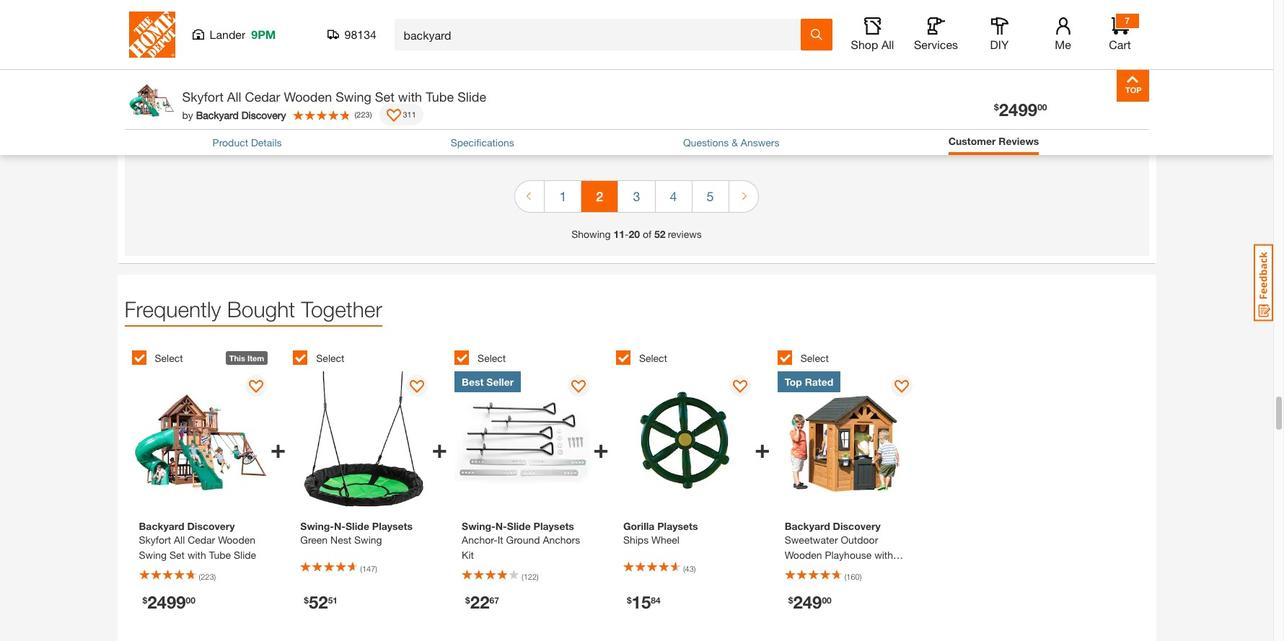 Task type: describe. For each thing, give the bounding box(es) containing it.
84
[[651, 595, 661, 606]]

5 / 5 group
[[778, 343, 932, 634]]

love
[[670, 26, 689, 38]]

( 223 )
[[355, 110, 372, 119]]

311 button
[[379, 104, 424, 126]]

2 and from the left
[[780, 26, 797, 38]]

anchors
[[543, 534, 580, 546]]

display image inside '3 / 5' "group"
[[572, 380, 586, 395]]

) left '311' dropdown button
[[370, 110, 372, 119]]

7
[[1125, 15, 1130, 26]]

only
[[209, 41, 229, 53]]

top rated
[[785, 376, 834, 388]]

skyfort
[[182, 89, 224, 105]]

set
[[375, 89, 395, 105]]

is
[[273, 41, 280, 53]]

wish
[[309, 41, 330, 53]]

by audreypaintsalot
[[132, 63, 227, 77]]

2 / 5 group
[[293, 343, 447, 634]]

questions & answers
[[683, 136, 780, 149]]

display image inside 2 / 5 group
[[410, 380, 425, 395]]

swing- for 22
[[462, 520, 496, 532]]

+ inside 1 / 5 group
[[270, 433, 286, 464]]

0 horizontal spatial backyard
[[196, 109, 239, 121]]

there
[[290, 26, 313, 38]]

display image inside 5 / 5 group
[[895, 380, 909, 395]]

shop all
[[851, 38, 894, 51]]

51
[[328, 595, 338, 606]]

it inside great swing set! significant assembly required, and there are elements that two people are needed. overall, excellent swingset, the kids love it. it looks beautiful and it's pretty sturdy. only negative is that i wish the wood was a little thicker.
[[702, 26, 708, 38]]

0 vertical spatial the
[[632, 26, 646, 38]]

by for by audreypaintsalot
[[132, 63, 143, 76]]

backyard discovery sweetwater outdoor wooden playhouse with kitchen
[[785, 520, 893, 577]]

top
[[785, 376, 802, 388]]

$ 2499 00 inside 1 / 5 group
[[143, 592, 196, 613]]

green nest swing image
[[293, 371, 432, 510]]

lander
[[210, 27, 246, 41]]

all for shop
[[882, 38, 894, 51]]

looks
[[711, 26, 735, 38]]

select for '3 / 5' "group"
[[478, 353, 506, 365]]

backyarddiscovery.com
[[925, 94, 1032, 107]]

playhouse
[[825, 549, 872, 561]]

the home depot logo image
[[129, 12, 175, 58]]

( for 22
[[522, 572, 524, 582]]

answers
[[741, 136, 780, 149]]

wood
[[349, 41, 375, 53]]

) for 52
[[375, 565, 377, 574]]

rated
[[805, 376, 834, 388]]

diy button
[[977, 17, 1023, 52]]

&
[[732, 136, 738, 149]]

4 / 5 group
[[616, 343, 770, 634]]

item
[[247, 353, 264, 363]]

significant
[[132, 26, 179, 38]]

( for 52
[[360, 565, 362, 574]]

11
[[614, 228, 625, 240]]

+ for the "4 / 5" group
[[755, 433, 770, 464]]

cedar
[[245, 89, 280, 105]]

best seller
[[462, 376, 514, 388]]

playsets for 22
[[534, 520, 574, 532]]

it.
[[691, 26, 700, 38]]

frequently
[[124, 296, 221, 322]]

( 147 )
[[360, 565, 377, 574]]

15
[[632, 592, 651, 613]]

a
[[398, 41, 404, 53]]

green
[[300, 534, 328, 546]]

3 / 5 group
[[455, 343, 609, 634]]

2 are from the left
[[450, 26, 464, 38]]

seller
[[487, 376, 514, 388]]

9pm
[[251, 27, 276, 41]]

swing-n-slide playsets anchor-it ground anchors kit
[[462, 520, 580, 561]]

select for the "4 / 5" group
[[639, 353, 668, 365]]

sweetwater
[[785, 534, 838, 546]]

sturdy.
[[176, 41, 206, 53]]

$ 249 00
[[789, 592, 832, 613]]

questions
[[683, 136, 729, 149]]

160
[[847, 572, 860, 582]]

outdoor
[[841, 534, 878, 546]]

services
[[914, 38, 958, 51]]

311
[[403, 110, 416, 119]]

1
[[560, 188, 567, 204]]

+ for 2 / 5 group on the left of the page
[[432, 433, 447, 464]]

( for 249
[[845, 572, 847, 582]]

pretty
[[147, 41, 173, 53]]

me button
[[1040, 17, 1086, 52]]

feedback link image
[[1254, 244, 1274, 322]]

1 horizontal spatial slide
[[458, 89, 487, 105]]

3
[[633, 188, 640, 204]]

select for 2 / 5 group on the left of the page
[[316, 353, 345, 365]]

by for by backyard discovery
[[182, 109, 193, 121]]

2499 inside 1 / 5 group
[[147, 592, 186, 613]]

swing inside swing-n-slide playsets green nest swing
[[354, 534, 382, 546]]

67
[[490, 595, 499, 606]]

reviews
[[668, 228, 702, 240]]

of
[[643, 228, 652, 240]]

5
[[707, 188, 714, 204]]

147
[[362, 565, 375, 574]]

1 horizontal spatial 2499
[[999, 100, 1038, 120]]

43
[[685, 565, 694, 574]]

223
[[357, 110, 370, 119]]

beautiful
[[738, 26, 777, 38]]

bought
[[227, 296, 295, 322]]

skyfort all cedar wooden swing set with tube slide
[[182, 89, 487, 105]]

discovery inside backyard discovery sweetwater outdoor wooden playhouse with kitchen
[[833, 520, 881, 532]]

swing inside great swing set! significant assembly required, and there are elements that two people are needed. overall, excellent swingset, the kids love it. it looks beautiful and it's pretty sturdy. only negative is that i wish the wood was a little thicker.
[[161, 7, 191, 19]]

$ for swing-n-slide playsets anchor-it ground anchors kit
[[466, 595, 470, 606]]

thicker.
[[428, 41, 460, 53]]

( down 'skyfort all cedar wooden swing set with tube slide'
[[355, 110, 357, 119]]

wheel
[[652, 534, 680, 546]]

kit
[[462, 549, 474, 561]]

this item
[[229, 353, 264, 363]]

it inside swing-n-slide playsets anchor-it ground anchors kit
[[498, 534, 503, 546]]

1 vertical spatial swing
[[336, 89, 371, 105]]

playsets for 52
[[372, 520, 413, 532]]

logo image
[[823, 32, 899, 93]]

slide for 52
[[346, 520, 369, 532]]

swing- for 52
[[300, 520, 334, 532]]

swingset,
[[586, 26, 629, 38]]

audreypaintsalot
[[146, 65, 227, 77]]



Task type: vqa. For each thing, say whether or not it's contained in the screenshot.
And More. Plus, You Can Top Tables, Mantles, Steps And More Quickly And Easily With Fall Candles, Cornucopia And Fresh Or Faux Pumpkins.
no



Task type: locate. For each thing, give the bounding box(es) containing it.
0 vertical spatial backyard
[[196, 109, 239, 121]]

ships
[[623, 534, 649, 546]]

3 playsets from the left
[[658, 520, 698, 532]]

52
[[655, 228, 666, 240], [309, 592, 328, 613]]

2 playsets from the left
[[534, 520, 574, 532]]

) for 15
[[694, 565, 696, 574]]

52 right of
[[655, 228, 666, 240]]

select
[[155, 353, 183, 365], [316, 353, 345, 365], [478, 353, 506, 365], [639, 353, 668, 365], [801, 353, 829, 365]]

1 link
[[545, 181, 581, 212]]

discovery down cedar
[[242, 109, 286, 121]]

4 select from the left
[[639, 353, 668, 365]]

select for 1 / 5 group
[[155, 353, 183, 365]]

i
[[304, 41, 306, 53]]

0 vertical spatial with
[[398, 89, 422, 105]]

slide for 22
[[507, 520, 531, 532]]

n- up anchor- at the bottom of the page
[[496, 520, 507, 532]]

1 vertical spatial backyard
[[785, 520, 830, 532]]

0 vertical spatial 2499
[[999, 100, 1038, 120]]

00 inside 1 / 5 group
[[186, 595, 196, 606]]

slide right tube on the left top of page
[[458, 89, 487, 105]]

and right beautiful
[[780, 26, 797, 38]]

) down playhouse on the right bottom of page
[[860, 572, 862, 582]]

playsets inside swing-n-slide playsets anchor-it ground anchors kit
[[534, 520, 574, 532]]

swing- inside swing-n-slide playsets anchor-it ground anchors kit
[[462, 520, 496, 532]]

1 horizontal spatial swing-
[[462, 520, 496, 532]]

n- up the nest
[[334, 520, 346, 532]]

n-
[[334, 520, 346, 532], [496, 520, 507, 532]]

customer reviews
[[949, 135, 1039, 147]]

select inside 1 / 5 group
[[155, 353, 183, 365]]

) down ground on the left bottom of page
[[537, 572, 539, 582]]

select inside the "4 / 5" group
[[639, 353, 668, 365]]

it left ground on the left bottom of page
[[498, 534, 503, 546]]

all inside button
[[882, 38, 894, 51]]

are up thicker.
[[450, 26, 464, 38]]

122
[[524, 572, 537, 582]]

anchor-it ground anchors kit image
[[455, 371, 593, 510]]

customer
[[949, 135, 996, 147]]

0 horizontal spatial with
[[398, 89, 422, 105]]

select for 5 / 5 group
[[801, 353, 829, 365]]

1 vertical spatial the
[[332, 41, 347, 53]]

1 horizontal spatial by
[[182, 109, 193, 121]]

sweetwater outdoor wooden playhouse with kitchen image
[[778, 371, 916, 510]]

swing- up green
[[300, 520, 334, 532]]

me
[[1055, 38, 1071, 51]]

all
[[882, 38, 894, 51], [227, 89, 241, 105]]

by down skyfort
[[182, 109, 193, 121]]

3 select from the left
[[478, 353, 506, 365]]

0 horizontal spatial are
[[316, 26, 330, 38]]

( down swing-n-slide playsets green nest swing
[[360, 565, 362, 574]]

the
[[632, 26, 646, 38], [332, 41, 347, 53]]

98134
[[345, 27, 377, 41]]

0 horizontal spatial 52
[[309, 592, 328, 613]]

0 horizontal spatial that
[[283, 41, 301, 53]]

+ inside '3 / 5' "group"
[[593, 433, 609, 464]]

slide inside swing-n-slide playsets anchor-it ground anchors kit
[[507, 520, 531, 532]]

1 and from the left
[[270, 26, 287, 38]]

0 horizontal spatial playsets
[[372, 520, 413, 532]]

it's
[[132, 41, 144, 53]]

playsets inside gorilla playsets ships wheel
[[658, 520, 698, 532]]

00
[[1038, 102, 1047, 113], [186, 595, 196, 606], [822, 595, 832, 606]]

0 horizontal spatial 2499
[[147, 592, 186, 613]]

1 horizontal spatial n-
[[496, 520, 507, 532]]

0 vertical spatial 52
[[655, 228, 666, 240]]

0 horizontal spatial discovery
[[242, 109, 286, 121]]

+ for '3 / 5' "group"
[[593, 433, 609, 464]]

2499
[[999, 100, 1038, 120], [147, 592, 186, 613]]

2 vertical spatial swing
[[354, 534, 382, 546]]

1 vertical spatial 52
[[309, 592, 328, 613]]

all up by backyard discovery
[[227, 89, 241, 105]]

00 inside '$ 249 00'
[[822, 595, 832, 606]]

with up the 311
[[398, 89, 422, 105]]

tube
[[426, 89, 454, 105]]

2 swing- from the left
[[462, 520, 496, 532]]

0 horizontal spatial $ 2499 00
[[143, 592, 196, 613]]

1 swing- from the left
[[300, 520, 334, 532]]

services button
[[913, 17, 959, 52]]

select inside 2 / 5 group
[[316, 353, 345, 365]]

1 select from the left
[[155, 353, 183, 365]]

0 horizontal spatial all
[[227, 89, 241, 105]]

slide inside swing-n-slide playsets green nest swing
[[346, 520, 369, 532]]

1 horizontal spatial are
[[450, 26, 464, 38]]

1 n- from the left
[[334, 520, 346, 532]]

) inside 5 / 5 group
[[860, 572, 862, 582]]

1 horizontal spatial the
[[632, 26, 646, 38]]

wooden right cedar
[[284, 89, 332, 105]]

$ for backyard discovery sweetwater outdoor wooden playhouse with kitchen
[[789, 595, 793, 606]]

assembly
[[182, 26, 225, 38]]

4
[[670, 188, 677, 204]]

52 down green
[[309, 592, 328, 613]]

0 vertical spatial by
[[132, 63, 143, 76]]

-
[[625, 228, 629, 240]]

( 160 )
[[845, 572, 862, 582]]

( down gorilla playsets ships wheel
[[683, 565, 685, 574]]

details
[[251, 136, 282, 149]]

1 horizontal spatial backyard
[[785, 520, 830, 532]]

3 button
[[619, 181, 655, 212]]

1 vertical spatial that
[[283, 41, 301, 53]]

( down swing-n-slide playsets anchor-it ground anchors kit
[[522, 572, 524, 582]]

5 select from the left
[[801, 353, 829, 365]]

1 horizontal spatial playsets
[[534, 520, 574, 532]]

1 vertical spatial $ 2499 00
[[143, 592, 196, 613]]

n- inside swing-n-slide playsets green nest swing
[[334, 520, 346, 532]]

that left i
[[283, 41, 301, 53]]

reviews
[[999, 135, 1039, 147]]

1 vertical spatial with
[[875, 549, 893, 561]]

0 vertical spatial it
[[702, 26, 708, 38]]

$ inside '$ 249 00'
[[789, 595, 793, 606]]

with down outdoor
[[875, 549, 893, 561]]

( inside 5 / 5 group
[[845, 572, 847, 582]]

1 horizontal spatial 00
[[822, 595, 832, 606]]

required,
[[227, 26, 267, 38]]

2 horizontal spatial playsets
[[658, 520, 698, 532]]

swing left "set!"
[[161, 7, 191, 19]]

wooden up kitchen at the bottom
[[785, 549, 822, 561]]

0 horizontal spatial the
[[332, 41, 347, 53]]

playsets inside swing-n-slide playsets green nest swing
[[372, 520, 413, 532]]

with for set
[[398, 89, 422, 105]]

by
[[132, 63, 143, 76], [182, 109, 193, 121]]

) inside the "4 / 5" group
[[694, 565, 696, 574]]

people
[[416, 26, 447, 38]]

with for playhouse
[[875, 549, 893, 561]]

0 horizontal spatial and
[[270, 26, 287, 38]]

0 horizontal spatial by
[[132, 63, 143, 76]]

product image image
[[128, 76, 175, 123]]

swing-n-slide playsets green nest swing
[[300, 520, 413, 546]]

display image inside '311' dropdown button
[[386, 109, 401, 123]]

0 horizontal spatial n-
[[334, 520, 346, 532]]

swing- inside swing-n-slide playsets green nest swing
[[300, 520, 334, 532]]

discovery up outdoor
[[833, 520, 881, 532]]

was
[[377, 41, 396, 53]]

0 vertical spatial all
[[882, 38, 894, 51]]

cart 7
[[1109, 15, 1131, 51]]

( 43 )
[[683, 565, 696, 574]]

backyard inside backyard discovery sweetwater outdoor wooden playhouse with kitchen
[[785, 520, 830, 532]]

slide up ground on the left bottom of page
[[507, 520, 531, 532]]

the right the wish
[[332, 41, 347, 53]]

playsets up 'wheel'
[[658, 520, 698, 532]]

wooden
[[284, 89, 332, 105], [785, 549, 822, 561]]

)
[[370, 110, 372, 119], [375, 565, 377, 574], [694, 565, 696, 574], [537, 572, 539, 582], [860, 572, 862, 582]]

n- inside swing-n-slide playsets anchor-it ground anchors kit
[[496, 520, 507, 532]]

all right shop
[[882, 38, 894, 51]]

( down playhouse on the right bottom of page
[[845, 572, 847, 582]]

0 vertical spatial $ 2499 00
[[994, 100, 1047, 120]]

+ inside 2 / 5 group
[[432, 433, 447, 464]]

the left kids
[[632, 26, 646, 38]]

playsets up anchors
[[534, 520, 574, 532]]

with inside backyard discovery sweetwater outdoor wooden playhouse with kitchen
[[875, 549, 893, 561]]

( inside 2 / 5 group
[[360, 565, 362, 574]]

overall,
[[506, 26, 540, 38]]

kids
[[649, 26, 667, 38]]

3 + from the left
[[593, 433, 609, 464]]

set!
[[193, 7, 212, 19]]

that up was
[[376, 26, 394, 38]]

0 vertical spatial wooden
[[284, 89, 332, 105]]

select inside 5 / 5 group
[[801, 353, 829, 365]]

and up is
[[270, 26, 287, 38]]

What can we help you find today? search field
[[404, 19, 800, 50]]

showing
[[572, 228, 611, 240]]

1 horizontal spatial and
[[780, 26, 797, 38]]

shop all button
[[850, 17, 896, 52]]

1 vertical spatial wooden
[[785, 549, 822, 561]]

select inside '3 / 5' "group"
[[478, 353, 506, 365]]

$ for gorilla playsets ships wheel
[[627, 595, 632, 606]]

by down the it's
[[132, 63, 143, 76]]

) for 22
[[537, 572, 539, 582]]

0 vertical spatial swing
[[161, 7, 191, 19]]

249
[[793, 592, 822, 613]]

best
[[462, 376, 484, 388]]

cart
[[1109, 38, 1131, 51]]

1 horizontal spatial it
[[702, 26, 708, 38]]

4 + from the left
[[755, 433, 770, 464]]

backyard
[[196, 109, 239, 121], [785, 520, 830, 532]]

) down swing-n-slide playsets green nest swing
[[375, 565, 377, 574]]

it
[[702, 26, 708, 38], [498, 534, 503, 546]]

5 button
[[692, 181, 729, 212]]

display image inside the "4 / 5" group
[[733, 380, 748, 395]]

4 button
[[656, 181, 692, 212]]

diy
[[991, 38, 1009, 51]]

1 horizontal spatial all
[[882, 38, 894, 51]]

1 vertical spatial it
[[498, 534, 503, 546]]

$ inside $ 15 84
[[627, 595, 632, 606]]

+ inside the "4 / 5" group
[[755, 433, 770, 464]]

backyard up sweetwater
[[785, 520, 830, 532]]

specifications
[[451, 136, 514, 149]]

all for skyfort
[[227, 89, 241, 105]]

slide up the nest
[[346, 520, 369, 532]]

n- for 22
[[496, 520, 507, 532]]

0 horizontal spatial slide
[[346, 520, 369, 532]]

$ inside $ 22 67
[[466, 595, 470, 606]]

(
[[355, 110, 357, 119], [360, 565, 362, 574], [683, 565, 685, 574], [522, 572, 524, 582], [845, 572, 847, 582]]

backyard down skyfort
[[196, 109, 239, 121]]

shop
[[851, 38, 879, 51]]

ground
[[506, 534, 540, 546]]

( inside '3 / 5' "group"
[[522, 572, 524, 582]]

1 are from the left
[[316, 26, 330, 38]]

1 horizontal spatial 52
[[655, 228, 666, 240]]

0 horizontal spatial it
[[498, 534, 503, 546]]

1 horizontal spatial with
[[875, 549, 893, 561]]

little
[[407, 41, 425, 53]]

$ for swing-n-slide playsets green nest swing
[[304, 595, 309, 606]]

1 playsets from the left
[[372, 520, 413, 532]]

0 horizontal spatial wooden
[[284, 89, 332, 105]]

$ inside 1 / 5 group
[[143, 595, 147, 606]]

$ 22 67
[[466, 592, 499, 613]]

1 / 5 group
[[132, 343, 286, 634]]

0 horizontal spatial swing-
[[300, 520, 334, 532]]

needed.
[[466, 26, 503, 38]]

2 horizontal spatial slide
[[507, 520, 531, 532]]

) inside 2 / 5 group
[[375, 565, 377, 574]]

1 vertical spatial all
[[227, 89, 241, 105]]

gorilla playsets ships wheel
[[623, 520, 698, 546]]

$
[[994, 102, 999, 113], [143, 595, 147, 606], [304, 595, 309, 606], [466, 595, 470, 606], [627, 595, 632, 606], [789, 595, 793, 606]]

0 vertical spatial that
[[376, 26, 394, 38]]

1 horizontal spatial $ 2499 00
[[994, 100, 1047, 120]]

it right it.
[[702, 26, 708, 38]]

playsets up ( 147 )
[[372, 520, 413, 532]]

1 vertical spatial by
[[182, 109, 193, 121]]

navigation containing 1
[[515, 170, 759, 226]]

great
[[132, 7, 158, 19]]

2 select from the left
[[316, 353, 345, 365]]

swing
[[161, 7, 191, 19], [336, 89, 371, 105], [354, 534, 382, 546]]

gorilla
[[623, 520, 655, 532]]

n- for 52
[[334, 520, 346, 532]]

excellent
[[543, 26, 583, 38]]

swing- up anchor- at the bottom of the page
[[462, 520, 496, 532]]

2 horizontal spatial 00
[[1038, 102, 1047, 113]]

0 vertical spatial discovery
[[242, 109, 286, 121]]

20
[[629, 228, 640, 240]]

audreypaintsalot button
[[146, 63, 227, 78]]

1 + from the left
[[270, 433, 286, 464]]

navigation
[[515, 170, 759, 226]]

) down gorilla playsets ships wheel
[[694, 565, 696, 574]]

swing right the nest
[[354, 534, 382, 546]]

ships wheel image
[[616, 371, 755, 510]]

this
[[229, 353, 245, 363]]

wooden inside backyard discovery sweetwater outdoor wooden playhouse with kitchen
[[785, 549, 822, 561]]

are up the wish
[[316, 26, 330, 38]]

$ inside $ 52 51
[[304, 595, 309, 606]]

52 inside 2 / 5 group
[[309, 592, 328, 613]]

great swing set! significant assembly required, and there are elements that two people are needed. overall, excellent swingset, the kids love it. it looks beautiful and it's pretty sturdy. only negative is that i wish the wood was a little thicker.
[[132, 7, 797, 53]]

swing up 223
[[336, 89, 371, 105]]

display image
[[249, 380, 263, 395]]

2 + from the left
[[432, 433, 447, 464]]

2 n- from the left
[[496, 520, 507, 532]]

( inside the "4 / 5" group
[[683, 565, 685, 574]]

) for 249
[[860, 572, 862, 582]]

( for 15
[[683, 565, 685, 574]]

by inside by audreypaintsalot
[[132, 63, 143, 76]]

$ 52 51
[[304, 592, 338, 613]]

display image
[[386, 109, 401, 123], [410, 380, 425, 395], [572, 380, 586, 395], [733, 380, 748, 395], [895, 380, 909, 395]]

1 vertical spatial 2499
[[147, 592, 186, 613]]

1 horizontal spatial wooden
[[785, 549, 822, 561]]

1 vertical spatial discovery
[[833, 520, 881, 532]]

1 horizontal spatial discovery
[[833, 520, 881, 532]]

) inside '3 / 5' "group"
[[537, 572, 539, 582]]

0 horizontal spatial 00
[[186, 595, 196, 606]]

elements
[[332, 26, 373, 38]]

1 horizontal spatial that
[[376, 26, 394, 38]]



